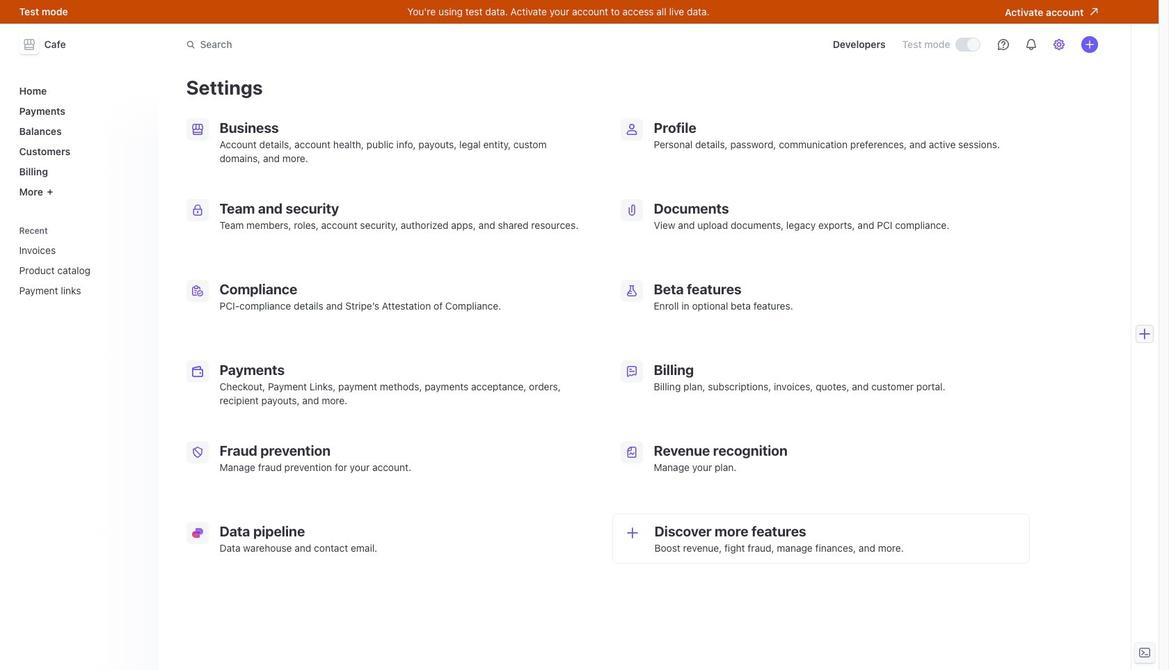 Task type: describe. For each thing, give the bounding box(es) containing it.
notifications image
[[1026, 39, 1037, 50]]

Test mode checkbox
[[957, 38, 980, 51]]

1 recent element from the top
[[14, 221, 150, 302]]



Task type: vqa. For each thing, say whether or not it's contained in the screenshot.
'SUPPORTS'
no



Task type: locate. For each thing, give the bounding box(es) containing it.
Search text field
[[178, 32, 571, 57]]

help image
[[998, 39, 1009, 50]]

settings image
[[1054, 39, 1065, 50]]

2 recent element from the top
[[14, 239, 150, 302]]

None search field
[[178, 32, 571, 57]]

core navigation links element
[[14, 79, 150, 203]]

recent element
[[14, 221, 150, 302], [14, 239, 150, 302]]

clear history image
[[136, 227, 145, 235]]



